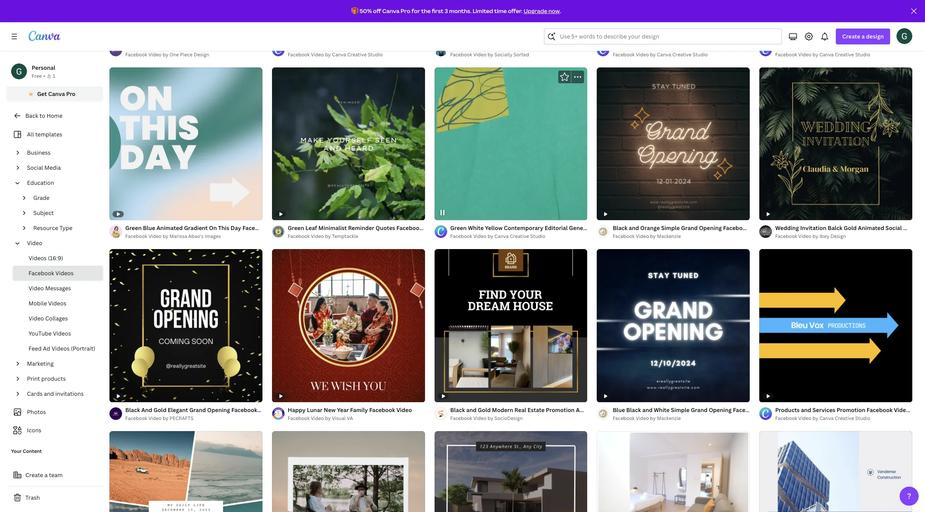 Task type: locate. For each thing, give the bounding box(es) containing it.
a inside button
[[45, 471, 48, 479]]

1 vertical spatial facebook video by mackenzie link
[[613, 415, 750, 423]]

0 vertical spatial mackenzie
[[657, 233, 681, 240]]

studio inside dark blue pastel pink dark blue vivid professional gener facebook video by canva creative studio
[[856, 51, 871, 58]]

creative down newbie introduction facebook video in violet cyan gradient tech style link at top
[[348, 51, 367, 58]]

green blue animated gradient on this day facebook video facebook video by marissa abao's images
[[125, 224, 285, 240]]

1 vertical spatial post
[[767, 224, 779, 232]]

1 vertical spatial pro
[[66, 90, 75, 98]]

0 horizontal spatial orange
[[125, 42, 145, 50]]

blue
[[613, 42, 625, 50], [790, 42, 802, 50], [848, 42, 860, 50], [143, 224, 155, 232], [613, 406, 625, 414]]

0 horizontal spatial white
[[468, 224, 484, 232]]

2 promotion from the left
[[837, 406, 866, 414]]

videos for mobile videos
[[48, 299, 66, 307]]

cards
[[27, 390, 43, 397]]

piece
[[180, 51, 193, 58]]

and inside black and orange simple grand opening facebook video post facebook video by mackenzie
[[629, 224, 639, 232]]

design down aesthetic at the left
[[194, 51, 209, 58]]

canva right off
[[382, 7, 400, 15]]

0 vertical spatial estate
[[567, 42, 584, 50]]

facebook video by mackenzie link for grand
[[613, 233, 750, 241]]

0 horizontal spatial design
[[194, 51, 209, 58]]

video link
[[24, 236, 98, 251]]

creative inside dark blue pastel pink dark blue vivid professional gener facebook video by canva creative studio
[[835, 51, 854, 58]]

0 vertical spatial media
[[44, 164, 61, 171]]

icons link
[[11, 423, 98, 438]]

videos left (16:9)
[[29, 254, 47, 262]]

opening inside blue black and white simple grand opening  facebook video facebook video by mackenzie
[[709, 406, 732, 414]]

studio
[[368, 51, 383, 58], [693, 51, 708, 58], [856, 51, 871, 58], [530, 233, 546, 240], [856, 415, 871, 422]]

gradient up abao's
[[184, 224, 208, 232]]

creative down dark blue pastel pink dark blue vivid professional gener link
[[835, 51, 854, 58]]

by inside the products and services promotion facebook video in bla facebook video by canva creative studio
[[813, 415, 819, 422]]

and inside the products and services promotion facebook video in bla facebook video by canva creative studio
[[801, 406, 812, 414]]

feed
[[29, 345, 42, 352]]

2 horizontal spatial white
[[654, 406, 670, 414]]

create up dark blue pastel pink dark blue vivid professional gener link
[[843, 33, 861, 40]]

and inside blue black and white simple grand opening  facebook video facebook video by mackenzie
[[643, 406, 653, 414]]

dark right pink
[[834, 42, 847, 50]]

orange inside orange green simple aesthetic welcome autumn facebook video facebook video by one piece design
[[125, 42, 145, 50]]

1 vertical spatial simple
[[661, 224, 680, 232]]

estate inside the 'colorful gold tan beach house rental real estate facebook video facebook video by socially sorted'
[[567, 42, 584, 50]]

media inside wedding invitation balck gold animated social media vi facebook video by ibey design
[[904, 224, 920, 232]]

0 horizontal spatial gradient
[[184, 224, 208, 232]]

black
[[613, 224, 628, 232], [125, 406, 140, 414], [450, 406, 465, 414], [627, 406, 641, 414]]

gradient
[[428, 42, 451, 50], [184, 224, 208, 232]]

creative down products and services promotion facebook video in bla link
[[835, 415, 854, 422]]

green
[[146, 42, 163, 50], [125, 224, 142, 232], [288, 224, 304, 232], [450, 224, 467, 232]]

1 vertical spatial design
[[831, 233, 846, 240]]

1 horizontal spatial animated
[[576, 406, 602, 414]]

opening inside black and orange simple grand opening facebook video post facebook video by mackenzie
[[699, 224, 722, 232]]

video inside wedding invitation balck gold animated social media vi facebook video by ibey design
[[799, 233, 812, 240]]

mackenzie down black and orange simple grand opening facebook video post link
[[657, 233, 681, 240]]

leaf
[[306, 224, 317, 232]]

promotion inside the black and gold modern real estate promotion animated facebook video facebook video by sociodesign
[[546, 406, 575, 414]]

now
[[549, 7, 560, 15]]

creative inside the blue and white typographic christmas greeting video facebook post facebook video by canva creative studio
[[673, 51, 692, 58]]

social left vi
[[886, 224, 902, 232]]

0 horizontal spatial animated
[[157, 224, 183, 232]]

1 vertical spatial a
[[45, 471, 48, 479]]

2 vertical spatial simple
[[671, 406, 690, 414]]

0 horizontal spatial post
[[767, 224, 779, 232]]

grand inside black and orange simple grand opening facebook video post facebook video by mackenzie
[[681, 224, 698, 232]]

blue inside blue black and white simple grand opening  facebook video facebook video by mackenzie
[[613, 406, 625, 414]]

1 horizontal spatial in
[[911, 406, 916, 414]]

1 horizontal spatial social
[[886, 224, 902, 232]]

1 vertical spatial mackenzie
[[657, 415, 681, 422]]

2 vertical spatial white
[[654, 406, 670, 414]]

post inside the blue and white typographic christmas greeting video facebook post facebook video by canva creative studio
[[787, 42, 799, 50]]

by inside orange green simple aesthetic welcome autumn facebook video facebook video by one piece design
[[163, 51, 168, 58]]

facebook video by canva creative studio link down pink
[[776, 51, 913, 59]]

one
[[170, 51, 179, 58]]

0 horizontal spatial real
[[515, 406, 526, 414]]

canva down typographic
[[657, 51, 671, 58]]

gold left tan on the top right of the page
[[474, 42, 487, 50]]

content
[[23, 448, 42, 455]]

your content
[[11, 448, 42, 455]]

1 facebook video by mackenzie link from the top
[[613, 233, 750, 241]]

creative down typographic
[[673, 51, 692, 58]]

0 horizontal spatial dark
[[776, 42, 788, 50]]

🎁 50% off canva pro for the first 3 months. limited time offer. upgrade now .
[[351, 7, 561, 15]]

1 promotion from the left
[[546, 406, 575, 414]]

facebook video by canva creative studio link for promotion
[[776, 415, 913, 423]]

studio down christmas
[[693, 51, 708, 58]]

studio down products and services promotion facebook video in bla link
[[856, 415, 871, 422]]

real inside the 'colorful gold tan beach house rental real estate facebook video facebook video by socially sorted'
[[554, 42, 566, 50]]

studio down vivid
[[856, 51, 871, 58]]

by
[[163, 51, 168, 58], [325, 51, 331, 58], [488, 51, 494, 58], [650, 51, 656, 58], [813, 51, 819, 58], [163, 233, 168, 240], [325, 233, 331, 240], [488, 233, 494, 240], [650, 233, 656, 240], [813, 233, 819, 240], [163, 415, 168, 422], [325, 415, 331, 422], [488, 415, 494, 422], [650, 415, 656, 422], [813, 415, 819, 422]]

studio inside newbie introduction facebook video in violet cyan gradient tech style facebook video by canva creative studio
[[368, 51, 383, 58]]

2 horizontal spatial animated
[[858, 224, 885, 232]]

canva down introduction
[[332, 51, 346, 58]]

mobile videos link
[[13, 296, 103, 311]]

grand inside black and gold elegant grand opening facebook video facebook video by pecrafts
[[189, 406, 206, 414]]

50%
[[360, 7, 372, 15]]

gold inside wedding invitation balck gold animated social media vi facebook video by ibey design
[[844, 224, 857, 232]]

0 horizontal spatial pro
[[66, 90, 75, 98]]

real up facebook video by sociodesign link
[[515, 406, 526, 414]]

by inside blue black and white simple grand opening  facebook video facebook video by mackenzie
[[650, 415, 656, 422]]

gold up facebook video by ibey design link
[[844, 224, 857, 232]]

social
[[27, 164, 43, 171], [886, 224, 902, 232]]

0 vertical spatial social
[[27, 164, 43, 171]]

1 horizontal spatial a
[[862, 33, 865, 40]]

by inside the 'colorful gold tan beach house rental real estate facebook video facebook video by socially sorted'
[[488, 51, 494, 58]]

and
[[141, 406, 152, 414]]

gener
[[911, 42, 925, 50]]

media left vi
[[904, 224, 920, 232]]

videos down videos (16:9) 'link'
[[55, 269, 74, 277]]

and for products and services promotion facebook video in bla facebook video by canva creative studio
[[801, 406, 812, 414]]

(16:9)
[[48, 254, 63, 262]]

media down business link
[[44, 164, 61, 171]]

messages
[[45, 284, 71, 292]]

1 vertical spatial white
[[468, 224, 484, 232]]

style
[[467, 42, 481, 50]]

0 horizontal spatial in
[[389, 42, 394, 50]]

creative inside green white yellow contemporary editorial general news facebook video facebook video by canva creative studio
[[510, 233, 529, 240]]

real
[[554, 42, 566, 50], [515, 406, 526, 414]]

and inside the black and gold modern real estate promotion animated facebook video facebook video by sociodesign
[[466, 406, 477, 414]]

2 facebook video by mackenzie link from the top
[[613, 415, 750, 423]]

invitations
[[55, 390, 84, 397]]

business link
[[24, 145, 98, 160]]

happy lunar new year family facebook video link
[[288, 406, 412, 415]]

canva inside the products and services promotion facebook video in bla facebook video by canva creative studio
[[820, 415, 834, 422]]

mobile videos
[[29, 299, 66, 307]]

post inside black and orange simple grand opening facebook video post facebook video by mackenzie
[[767, 224, 779, 232]]

green inside green leaf minimalist reminder quotes facebook video facebook video by temptackle
[[288, 224, 304, 232]]

studio inside the products and services promotion facebook video in bla facebook video by canva creative studio
[[856, 415, 871, 422]]

facebook video by canva creative studio link down introduction
[[288, 51, 425, 59]]

autumn
[[237, 42, 259, 50]]

0 vertical spatial gradient
[[428, 42, 451, 50]]

creative down contemporary
[[510, 233, 529, 240]]

0 vertical spatial simple
[[164, 42, 182, 50]]

canva down pink
[[820, 51, 834, 58]]

colorful gold tan beach house rental real estate facebook video facebook video by socially sorted
[[450, 42, 629, 58]]

a up vivid
[[862, 33, 865, 40]]

0 vertical spatial pro
[[401, 7, 411, 15]]

and
[[627, 42, 637, 50], [629, 224, 639, 232], [44, 390, 54, 397], [466, 406, 477, 414], [643, 406, 653, 414], [801, 406, 812, 414]]

canva right get
[[48, 90, 65, 98]]

in
[[389, 42, 394, 50], [911, 406, 916, 414]]

1 horizontal spatial design
[[831, 233, 846, 240]]

canva inside the blue and white typographic christmas greeting video facebook post facebook video by canva creative studio
[[657, 51, 671, 58]]

green inside green white yellow contemporary editorial general news facebook video facebook video by canva creative studio
[[450, 224, 467, 232]]

0 vertical spatial post
[[787, 42, 799, 50]]

1 horizontal spatial white
[[638, 42, 654, 50]]

1 horizontal spatial real
[[554, 42, 566, 50]]

promotion
[[546, 406, 575, 414], [837, 406, 866, 414]]

videos right the ad
[[52, 345, 70, 352]]

facebook inside wedding invitation balck gold animated social media vi facebook video by ibey design
[[776, 233, 797, 240]]

1 horizontal spatial post
[[787, 42, 799, 50]]

0 vertical spatial a
[[862, 33, 865, 40]]

year
[[337, 406, 349, 414]]

studio down green white yellow contemporary editorial general news facebook video link
[[530, 233, 546, 240]]

and for cards and invitations
[[44, 390, 54, 397]]

canva down services at bottom
[[820, 415, 834, 422]]

facebook video by temptackle link
[[288, 233, 425, 241]]

rental
[[536, 42, 553, 50]]

back
[[25, 112, 38, 119]]

mackenzie inside black and orange simple grand opening facebook video post facebook video by mackenzie
[[657, 233, 681, 240]]

by inside newbie introduction facebook video in violet cyan gradient tech style facebook video by canva creative studio
[[325, 51, 331, 58]]

0 vertical spatial create
[[843, 33, 861, 40]]

video collages link
[[13, 311, 103, 326]]

colorful
[[450, 42, 473, 50]]

0 horizontal spatial a
[[45, 471, 48, 479]]

social down 'business'
[[27, 164, 43, 171]]

videos down video messages link
[[48, 299, 66, 307]]

by inside the blue and white typographic christmas greeting video facebook post facebook video by canva creative studio
[[650, 51, 656, 58]]

creative inside the products and services promotion facebook video in bla facebook video by canva creative studio
[[835, 415, 854, 422]]

create inside dropdown button
[[843, 33, 861, 40]]

estate up facebook video by sociodesign link
[[528, 406, 545, 414]]

1 horizontal spatial media
[[904, 224, 920, 232]]

on
[[209, 224, 217, 232]]

mackenzie down blue black and white simple grand opening  facebook video 'link'
[[657, 415, 681, 422]]

dark blue pastel pink dark blue vivid professional gener facebook video by canva creative studio
[[776, 42, 925, 58]]

a for team
[[45, 471, 48, 479]]

0 vertical spatial facebook video by mackenzie link
[[613, 233, 750, 241]]

opening inside black and gold elegant grand opening facebook video facebook video by pecrafts
[[207, 406, 230, 414]]

limited
[[473, 7, 493, 15]]

2 dark from the left
[[834, 42, 847, 50]]

2 mackenzie from the top
[[657, 415, 681, 422]]

newbie introduction facebook video in violet cyan gradient tech style link
[[288, 42, 481, 51]]

black inside the black and gold modern real estate promotion animated facebook video facebook video by sociodesign
[[450, 406, 465, 414]]

0 horizontal spatial estate
[[528, 406, 545, 414]]

gold left modern
[[478, 406, 491, 414]]

gold
[[474, 42, 487, 50], [844, 224, 857, 232], [154, 406, 166, 414], [478, 406, 491, 414]]

facebook video by canva creative studio link down services at bottom
[[776, 415, 913, 423]]

videos
[[29, 254, 47, 262], [55, 269, 74, 277], [48, 299, 66, 307], [53, 330, 71, 337], [52, 345, 70, 352]]

1 horizontal spatial gradient
[[428, 42, 451, 50]]

pro left for
[[401, 7, 411, 15]]

social inside wedding invitation balck gold animated social media vi facebook video by ibey design
[[886, 224, 902, 232]]

1 vertical spatial estate
[[528, 406, 545, 414]]

a inside dropdown button
[[862, 33, 865, 40]]

white inside green white yellow contemporary editorial general news facebook video facebook video by canva creative studio
[[468, 224, 484, 232]]

grand inside blue black and white simple grand opening  facebook video facebook video by mackenzie
[[691, 406, 708, 414]]

0 vertical spatial orange
[[125, 42, 145, 50]]

in inside the products and services promotion facebook video in bla facebook video by canva creative studio
[[911, 406, 916, 414]]

wedding invitation balck gold animated social media vi facebook video by ibey design
[[776, 224, 925, 240]]

social inside social media link
[[27, 164, 43, 171]]

1 vertical spatial gradient
[[184, 224, 208, 232]]

design
[[866, 33, 884, 40]]

1 vertical spatial orange
[[641, 224, 660, 232]]

facebook video by visual va link
[[288, 415, 412, 423]]

dark left pastel
[[776, 42, 788, 50]]

canva down the yellow
[[495, 233, 509, 240]]

•
[[43, 73, 45, 79]]

0 horizontal spatial social
[[27, 164, 43, 171]]

newbie
[[288, 42, 308, 50]]

video inside dark blue pastel pink dark blue vivid professional gener facebook video by canva creative studio
[[799, 51, 812, 58]]

collages
[[45, 315, 68, 322]]

green leaf minimalist reminder quotes facebook video facebook video by temptackle
[[288, 224, 439, 240]]

design down balck
[[831, 233, 846, 240]]

0 vertical spatial in
[[389, 42, 394, 50]]

and for blue and white typographic christmas greeting video facebook post facebook video by canva creative studio
[[627, 42, 637, 50]]

facebook
[[260, 42, 286, 50], [345, 42, 371, 50], [586, 42, 612, 50], [760, 42, 786, 50], [125, 51, 147, 58], [288, 51, 310, 58], [450, 51, 472, 58], [613, 51, 635, 58], [776, 51, 797, 58], [243, 224, 268, 232], [397, 224, 422, 232], [608, 224, 634, 232], [723, 224, 749, 232], [125, 233, 147, 240], [288, 233, 310, 240], [450, 233, 472, 240], [613, 233, 635, 240], [776, 233, 797, 240], [29, 269, 54, 277], [231, 406, 257, 414], [369, 406, 395, 414], [604, 406, 630, 414], [733, 406, 759, 414], [867, 406, 893, 414], [125, 415, 147, 422], [288, 415, 310, 422], [450, 415, 472, 422], [613, 415, 635, 422], [776, 415, 797, 422]]

facebook video by ibey design link
[[776, 233, 913, 241]]

1 horizontal spatial promotion
[[837, 406, 866, 414]]

pro up back to home link
[[66, 90, 75, 98]]

minimalist
[[319, 224, 347, 232]]

facebook video by socially sorted link
[[450, 51, 588, 59]]

facebook video by canva creative studio link
[[288, 51, 425, 59], [613, 51, 750, 59], [776, 51, 913, 59], [450, 233, 588, 241], [776, 415, 913, 423]]

gradient left tech
[[428, 42, 451, 50]]

studio inside green white yellow contemporary editorial general news facebook video facebook video by canva creative studio
[[530, 233, 546, 240]]

black inside black and gold elegant grand opening facebook video facebook video by pecrafts
[[125, 406, 140, 414]]

black and orange simple grand opening facebook video post facebook video by mackenzie
[[613, 224, 779, 240]]

1 horizontal spatial create
[[843, 33, 861, 40]]

green blue animated gradient on this day facebook video link
[[125, 224, 285, 233]]

facebook video by canva creative studio link down typographic
[[613, 51, 750, 59]]

gold inside the black and gold modern real estate promotion animated facebook video facebook video by sociodesign
[[478, 406, 491, 414]]

free •
[[32, 73, 45, 79]]

studio for green white yellow contemporary editorial general news facebook video
[[530, 233, 546, 240]]

1 vertical spatial real
[[515, 406, 526, 414]]

0 vertical spatial white
[[638, 42, 654, 50]]

create for create a team
[[25, 471, 43, 479]]

real right rental
[[554, 42, 566, 50]]

and inside the blue and white typographic christmas greeting video facebook post facebook video by canva creative studio
[[627, 42, 637, 50]]

photos
[[27, 408, 46, 416]]

1 vertical spatial media
[[904, 224, 920, 232]]

1 vertical spatial social
[[886, 224, 902, 232]]

Search search field
[[560, 29, 777, 44]]

3
[[445, 7, 448, 15]]

green inside the green blue animated gradient on this day facebook video facebook video by marissa abao's images
[[125, 224, 142, 232]]

professional
[[876, 42, 910, 50]]

videos up feed ad videos (portrait)
[[53, 330, 71, 337]]

facebook video by canva creative studio link for contemporary
[[450, 233, 588, 241]]

opening
[[699, 224, 722, 232], [207, 406, 230, 414], [709, 406, 732, 414]]

black inside black and orange simple grand opening facebook video post facebook video by mackenzie
[[613, 224, 628, 232]]

icons
[[27, 426, 41, 434]]

0 horizontal spatial promotion
[[546, 406, 575, 414]]

estate
[[567, 42, 584, 50], [528, 406, 545, 414]]

facebook video by mackenzie link
[[613, 233, 750, 241], [613, 415, 750, 423]]

animated inside the black and gold modern real estate promotion animated facebook video facebook video by sociodesign
[[576, 406, 602, 414]]

simple inside orange green simple aesthetic welcome autumn facebook video facebook video by one piece design
[[164, 42, 182, 50]]

real inside the black and gold modern real estate promotion animated facebook video facebook video by sociodesign
[[515, 406, 526, 414]]

1 mackenzie from the top
[[657, 233, 681, 240]]

create inside button
[[25, 471, 43, 479]]

0 vertical spatial design
[[194, 51, 209, 58]]

0 horizontal spatial create
[[25, 471, 43, 479]]

studio inside the blue and white typographic christmas greeting video facebook post facebook video by canva creative studio
[[693, 51, 708, 58]]

this
[[218, 224, 229, 232]]

mackenzie
[[657, 233, 681, 240], [657, 415, 681, 422]]

green inside orange green simple aesthetic welcome autumn facebook video facebook video by one piece design
[[146, 42, 163, 50]]

0 horizontal spatial media
[[44, 164, 61, 171]]

estate right rental
[[567, 42, 584, 50]]

1 horizontal spatial estate
[[567, 42, 584, 50]]

upgrade
[[524, 7, 548, 15]]

in left violet on the left
[[389, 42, 394, 50]]

studio down newbie introduction facebook video in violet cyan gradient tech style link at top
[[368, 51, 383, 58]]

mackenzie inside blue black and white simple grand opening  facebook video facebook video by mackenzie
[[657, 415, 681, 422]]

opening for elegant
[[207, 406, 230, 414]]

and for black and orange simple grand opening facebook video post facebook video by mackenzie
[[629, 224, 639, 232]]

1 vertical spatial in
[[911, 406, 916, 414]]

facebook video by canva creative studio link down contemporary
[[450, 233, 588, 241]]

a left team
[[45, 471, 48, 479]]

contemporary
[[504, 224, 544, 232]]

white inside blue black and white simple grand opening  facebook video facebook video by mackenzie
[[654, 406, 670, 414]]

0 vertical spatial real
[[554, 42, 566, 50]]

grand
[[681, 224, 698, 232], [189, 406, 206, 414], [691, 406, 708, 414]]

gold right and
[[154, 406, 166, 414]]

1 horizontal spatial orange
[[641, 224, 660, 232]]

ibey
[[820, 233, 830, 240]]

canva inside dark blue pastel pink dark blue vivid professional gener facebook video by canva creative studio
[[820, 51, 834, 58]]

in left 'bla'
[[911, 406, 916, 414]]

create left team
[[25, 471, 43, 479]]

home
[[47, 112, 62, 119]]

None search field
[[544, 29, 782, 44]]

1 horizontal spatial dark
[[834, 42, 847, 50]]

1 vertical spatial create
[[25, 471, 43, 479]]

products
[[776, 406, 800, 414]]



Task type: describe. For each thing, give the bounding box(es) containing it.
black and gold elegant grand opening facebook video link
[[125, 406, 274, 415]]

va
[[347, 415, 353, 422]]

video messages link
[[13, 281, 103, 296]]

black for black and gold modern real estate promotion animated facebook video
[[450, 406, 465, 414]]

marketing link
[[24, 356, 98, 371]]

all templates link
[[11, 127, 98, 142]]

studio for dark blue pastel pink dark blue vivid professional gener
[[856, 51, 871, 58]]

bla
[[917, 406, 925, 414]]

family
[[350, 406, 368, 414]]

blue and white typographic christmas greeting video facebook post link
[[613, 42, 799, 51]]

blue black and white simple grand opening  facebook video facebook video by mackenzie
[[613, 406, 776, 422]]

video messages
[[29, 284, 71, 292]]

videos (16:9) link
[[13, 251, 103, 266]]

pecrafts
[[170, 415, 194, 422]]

all
[[27, 131, 34, 138]]

videos for facebook videos
[[55, 269, 74, 277]]

create for create a design
[[843, 33, 861, 40]]

cyan
[[413, 42, 426, 50]]

christmas
[[690, 42, 717, 50]]

grade button
[[30, 190, 98, 205]]

ad
[[43, 345, 50, 352]]

simple inside black and orange simple grand opening facebook video post facebook video by mackenzie
[[661, 224, 680, 232]]

typographic
[[655, 42, 689, 50]]

youtube
[[29, 330, 52, 337]]

animated inside wedding invitation balck gold animated social media vi facebook video by ibey design
[[858, 224, 885, 232]]

a for design
[[862, 33, 865, 40]]

orange inside black and orange simple grand opening facebook video post facebook video by mackenzie
[[641, 224, 660, 232]]

facebook video by mackenzie link for simple
[[613, 415, 750, 423]]

by inside green leaf minimalist reminder quotes facebook video facebook video by temptackle
[[325, 233, 331, 240]]

marketing
[[27, 360, 54, 367]]

time
[[494, 7, 507, 15]]

beach
[[499, 42, 516, 50]]

mackenzie for simple
[[657, 233, 681, 240]]

by inside wedding invitation balck gold animated social media vi facebook video by ibey design
[[813, 233, 819, 240]]

by inside the green blue animated gradient on this day facebook video facebook video by marissa abao's images
[[163, 233, 168, 240]]

.
[[560, 7, 561, 15]]

simple inside blue black and white simple grand opening  facebook video facebook video by mackenzie
[[671, 406, 690, 414]]

print products link
[[24, 371, 98, 386]]

resource
[[33, 224, 58, 232]]

grade
[[33, 194, 50, 202]]

canva inside button
[[48, 90, 65, 98]]

1 dark from the left
[[776, 42, 788, 50]]

sorted
[[514, 51, 529, 58]]

by inside dark blue pastel pink dark blue vivid professional gener facebook video by canva creative studio
[[813, 51, 819, 58]]

youtube videos
[[29, 330, 71, 337]]

editorial
[[545, 224, 568, 232]]

subject button
[[30, 205, 98, 221]]

create a design button
[[836, 29, 891, 44]]

by inside black and orange simple grand opening facebook video post facebook video by mackenzie
[[650, 233, 656, 240]]

(portrait)
[[71, 345, 95, 352]]

products
[[41, 375, 66, 382]]

design inside wedding invitation balck gold animated social media vi facebook video by ibey design
[[831, 233, 846, 240]]

modern
[[492, 406, 513, 414]]

pro inside button
[[66, 90, 75, 98]]

happy
[[288, 406, 306, 414]]

to
[[40, 112, 45, 119]]

videos for youtube videos
[[53, 330, 71, 337]]

day
[[231, 224, 241, 232]]

by inside green white yellow contemporary editorial general news facebook video facebook video by canva creative studio
[[488, 233, 494, 240]]

creative for green white yellow contemporary editorial general news facebook video
[[510, 233, 529, 240]]

1
[[53, 73, 55, 79]]

post for blue and white typographic christmas greeting video facebook post
[[787, 42, 799, 50]]

black and orange simple grand opening facebook video post link
[[613, 224, 779, 233]]

wedding invitation balck gold animated social media vi link
[[776, 224, 925, 233]]

black and gold modern real estate promotion animated facebook video facebook video by sociodesign
[[450, 406, 646, 422]]

white inside the blue and white typographic christmas greeting video facebook post facebook video by canva creative studio
[[638, 42, 654, 50]]

orange green simple aesthetic welcome autumn facebook video link
[[125, 42, 303, 51]]

animated inside the green blue animated gradient on this day facebook video facebook video by marissa abao's images
[[157, 224, 183, 232]]

blue inside the green blue animated gradient on this day facebook video facebook video by marissa abao's images
[[143, 224, 155, 232]]

socially
[[495, 51, 513, 58]]

blue and white typographic christmas greeting video facebook post facebook video by canva creative studio
[[613, 42, 799, 58]]

greeting
[[719, 42, 742, 50]]

grand for elegant
[[189, 406, 206, 414]]

creative inside newbie introduction facebook video in violet cyan gradient tech style facebook video by canva creative studio
[[348, 51, 367, 58]]

canva inside newbie introduction facebook video in violet cyan gradient tech style facebook video by canva creative studio
[[332, 51, 346, 58]]

greg robinson image
[[897, 28, 913, 44]]

vivid
[[861, 42, 875, 50]]

black and gold elegant grand opening facebook video facebook video by pecrafts
[[125, 406, 274, 422]]

1 horizontal spatial pro
[[401, 7, 411, 15]]

newbie introduction facebook video in violet cyan gradient tech style facebook video by canva creative studio
[[288, 42, 481, 58]]

subject
[[33, 209, 54, 217]]

get canva pro
[[37, 90, 75, 98]]

green white yellow contemporary editorial general news facebook video link
[[450, 224, 651, 233]]

off
[[373, 7, 381, 15]]

creative for blue and white typographic christmas greeting video facebook post
[[673, 51, 692, 58]]

facebook video by canva creative studio link for typographic
[[613, 51, 750, 59]]

by inside "happy lunar new year family facebook video facebook video by visual va"
[[325, 415, 331, 422]]

vi
[[921, 224, 925, 232]]

create a design
[[843, 33, 884, 40]]

products and services promotion facebook video in bla facebook video by canva creative studio
[[776, 406, 925, 422]]

free
[[32, 73, 42, 79]]

post for black and orange simple grand opening facebook video post
[[767, 224, 779, 232]]

marissa
[[170, 233, 187, 240]]

quotes
[[376, 224, 395, 232]]

welcome
[[211, 42, 236, 50]]

abao's
[[188, 233, 204, 240]]

personal
[[32, 64, 55, 71]]

mackenzie for white
[[657, 415, 681, 422]]

black for black and orange simple grand opening facebook video post
[[613, 224, 628, 232]]

opening for simple
[[699, 224, 722, 232]]

months.
[[449, 7, 472, 15]]

dark blue pastel pink dark blue vivid professional gener link
[[776, 42, 925, 51]]

visual
[[332, 415, 346, 422]]

green for green white yellow contemporary editorial general news facebook video
[[450, 224, 467, 232]]

gradient inside newbie introduction facebook video in violet cyan gradient tech style facebook video by canva creative studio
[[428, 42, 451, 50]]

get
[[37, 90, 47, 98]]

mobile
[[29, 299, 47, 307]]

social media
[[27, 164, 61, 171]]

blue inside the blue and white typographic christmas greeting video facebook post facebook video by canva creative studio
[[613, 42, 625, 50]]

videos inside 'link'
[[29, 254, 47, 262]]

resource type button
[[30, 221, 98, 236]]

aesthetic
[[184, 42, 210, 50]]

facebook inside dark blue pastel pink dark blue vivid professional gener facebook video by canva creative studio
[[776, 51, 797, 58]]

and for black and gold modern real estate promotion animated facebook video facebook video by sociodesign
[[466, 406, 477, 414]]

grand for simple
[[681, 224, 698, 232]]

facebook video by canva creative studio link for video
[[288, 51, 425, 59]]

gradient inside the green blue animated gradient on this day facebook video facebook video by marissa abao's images
[[184, 224, 208, 232]]

cards and invitations link
[[24, 386, 98, 401]]

images
[[205, 233, 221, 240]]

canva inside green white yellow contemporary editorial general news facebook video facebook video by canva creative studio
[[495, 233, 509, 240]]

design inside orange green simple aesthetic welcome autumn facebook video facebook video by one piece design
[[194, 51, 209, 58]]

team
[[49, 471, 63, 479]]

black for black and gold elegant grand opening facebook video
[[125, 406, 140, 414]]

gold inside the 'colorful gold tan beach house rental real estate facebook video facebook video by socially sorted'
[[474, 42, 487, 50]]

facebook video by canva creative studio link for pink
[[776, 51, 913, 59]]

black inside blue black and white simple grand opening  facebook video facebook video by mackenzie
[[627, 406, 641, 414]]

studio for blue and white typographic christmas greeting video facebook post
[[693, 51, 708, 58]]

estate inside the black and gold modern real estate promotion animated facebook video facebook video by sociodesign
[[528, 406, 545, 414]]

in inside newbie introduction facebook video in violet cyan gradient tech style facebook video by canva creative studio
[[389, 42, 394, 50]]

green for green blue animated gradient on this day facebook video
[[125, 224, 142, 232]]

by inside black and gold elegant grand opening facebook video facebook video by pecrafts
[[163, 415, 168, 422]]

green for green leaf minimalist reminder quotes facebook video
[[288, 224, 304, 232]]

happy lunar new year family facebook video facebook video by visual va
[[288, 406, 412, 422]]

get canva pro button
[[6, 86, 103, 102]]

general
[[569, 224, 590, 232]]

create a team
[[25, 471, 63, 479]]

gold inside black and gold elegant grand opening facebook video facebook video by pecrafts
[[154, 406, 166, 414]]

by inside the black and gold modern real estate promotion animated facebook video facebook video by sociodesign
[[488, 415, 494, 422]]

promotion inside the products and services promotion facebook video in bla facebook video by canva creative studio
[[837, 406, 866, 414]]

cards and invitations
[[27, 390, 84, 397]]

creative for dark blue pastel pink dark blue vivid professional gener
[[835, 51, 854, 58]]



Task type: vqa. For each thing, say whether or not it's contained in the screenshot.
on.
no



